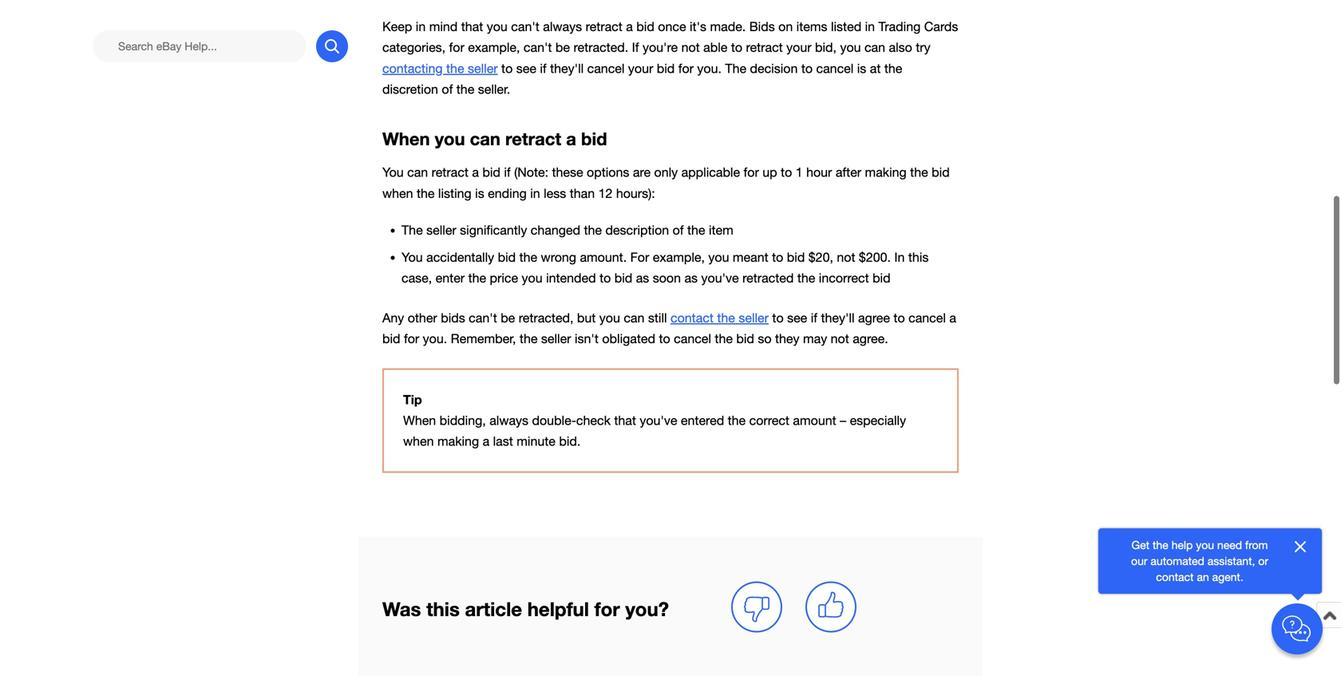 Task type: describe. For each thing, give the bounding box(es) containing it.
contact for an
[[1156, 570, 1194, 584]]

isn't
[[575, 331, 599, 346]]

case,
[[402, 271, 432, 285]]

1 vertical spatial this
[[426, 597, 460, 620]]

you down listed
[[840, 40, 861, 55]]

cancel down bid,
[[816, 61, 854, 76]]

a inside "keep in mind that you can't always retract a bid once it's made. bids on items listed in trading cards categories, for example, can't be retracted. if you're not able to retract your bid, you can also try contacting the seller"
[[626, 19, 633, 34]]

any other bids can't be retracted, but you can still contact the seller
[[382, 310, 769, 325]]

also
[[889, 40, 912, 55]]

remember,
[[451, 331, 516, 346]]

you're
[[643, 40, 678, 55]]

bid,
[[815, 40, 837, 55]]

your inside to see if they'll cancel your bid for you. the decision to cancel is at the discretion of the seller.
[[628, 61, 653, 76]]

2 as from the left
[[685, 271, 698, 285]]

decision
[[750, 61, 798, 76]]

you've inside tip when bidding, always double-check that you've entered the correct amount – especially when making a last minute bid.
[[640, 413, 677, 428]]

correct
[[749, 413, 790, 428]]

description
[[606, 223, 669, 237]]

these options
[[552, 165, 629, 180]]

soon
[[653, 271, 681, 285]]

you can retract a bid if (note: these options are only applicable for up to 1 hour after making the bid when the listing is ending in less than 12 hours):
[[382, 165, 950, 201]]

our
[[1131, 554, 1148, 568]]

item
[[709, 223, 734, 237]]

seller inside "keep in mind that you can't always retract a bid once it's made. bids on items listed in trading cards categories, for example, can't be retracted. if you're not able to retract your bid, you can also try contacting the seller"
[[468, 61, 498, 76]]

cancel down contact the seller link
[[674, 331, 711, 346]]

an
[[1197, 570, 1209, 584]]

you?
[[625, 597, 669, 620]]

are
[[633, 165, 651, 180]]

retracted,
[[519, 310, 574, 325]]

still
[[648, 310, 667, 325]]

you accidentally bid the wrong amount. for example, you meant to bid $20, not $200. in this case, enter the price you intended to bid as soon as you've retracted the incorrect bid
[[402, 250, 929, 285]]

made.
[[710, 19, 746, 34]]

is inside to see if they'll cancel your bid for you. the decision to cancel is at the discretion of the seller.
[[857, 61, 866, 76]]

at
[[870, 61, 881, 76]]

after
[[836, 165, 862, 180]]

discretion
[[382, 82, 438, 96]]

always inside tip when bidding, always double-check that you've entered the correct amount – especially when making a last minute bid.
[[490, 413, 529, 428]]

can inside "keep in mind that you can't always retract a bid once it's made. bids on items listed in trading cards categories, for example, can't be retracted. if you're not able to retract your bid, you can also try contacting the seller"
[[865, 40, 885, 55]]

to down amount.
[[600, 271, 611, 285]]

for
[[630, 250, 649, 265]]

when
[[403, 434, 434, 449]]

the seller significantly changed the description of the item
[[402, 223, 734, 237]]

to inside the you can retract a bid if (note: these options are only applicable for up to 1 hour after making the bid when the listing is ending in less than 12 hours):
[[781, 165, 792, 180]]

see for contacting the seller
[[516, 61, 536, 76]]

able
[[703, 40, 728, 55]]

that inside tip when bidding, always double-check that you've entered the correct amount – especially when making a last minute bid.
[[614, 413, 636, 428]]

amount.
[[580, 250, 627, 265]]

you for you accidentally bid the wrong amount. for example, you meant to bid $20, not $200. in this case, enter the price you intended to bid as soon as you've retracted the incorrect bid
[[402, 250, 423, 265]]

to up "seller."
[[501, 61, 513, 76]]

keep in mind that you can't always retract a bid once it's made. bids on items listed in trading cards categories, for example, can't be retracted. if you're not able to retract your bid, you can also try contacting the seller
[[382, 19, 958, 76]]

$200.
[[859, 250, 891, 265]]

may
[[803, 331, 827, 346]]

retract down bids
[[746, 40, 783, 55]]

helpful
[[527, 597, 589, 620]]

making inside tip when bidding, always double-check that you've entered the correct amount – especially when making a last minute bid.
[[437, 434, 479, 449]]

in inside the you can retract a bid if (note: these options are only applicable for up to 1 hour after making the bid when the listing is ending in less than 12 hours):
[[530, 186, 540, 201]]

$20,
[[809, 250, 833, 265]]

making inside the you can retract a bid if (note: these options are only applicable for up to 1 hour after making the bid when the listing is ending in less than 12 hours):
[[865, 165, 907, 180]]

last
[[493, 434, 513, 449]]

0 vertical spatial can't
[[511, 19, 540, 34]]

can up the obligated
[[624, 310, 645, 325]]

seller.
[[478, 82, 510, 96]]

ending
[[488, 186, 527, 201]]

other
[[408, 310, 437, 325]]

to right decision on the top right of page
[[801, 61, 813, 76]]

a up these options
[[566, 128, 576, 149]]

0 horizontal spatial the
[[402, 223, 423, 237]]

help
[[1172, 539, 1193, 552]]

not inside "keep in mind that you can't always retract a bid once it's made. bids on items listed in trading cards categories, for example, can't be retracted. if you're not able to retract your bid, you can also try contacting the seller"
[[681, 40, 700, 55]]

double-
[[532, 413, 576, 428]]

mind
[[429, 19, 458, 34]]

or
[[1258, 554, 1269, 568]]

for inside "keep in mind that you can't always retract a bid once it's made. bids on items listed in trading cards categories, for example, can't be retracted. if you're not able to retract your bid, you can also try contacting the seller"
[[449, 40, 464, 55]]

it's
[[690, 19, 707, 34]]

to down still
[[659, 331, 670, 346]]

when you can retract a bid
[[382, 128, 607, 149]]

to see if they'll cancel your bid for you. the decision to cancel is at the discretion of the seller.
[[382, 61, 902, 96]]

(note:
[[514, 165, 549, 180]]

keep
[[382, 19, 412, 34]]

cancel down retracted.
[[587, 61, 625, 76]]

seller up accidentally
[[426, 223, 456, 237]]

significantly
[[460, 223, 527, 237]]

this inside you accidentally bid the wrong amount. for example, you meant to bid $20, not $200. in this case, enter the price you intended to bid as soon as you've retracted the incorrect bid
[[908, 250, 929, 265]]

try
[[916, 40, 931, 55]]

meant
[[733, 250, 769, 265]]

tip when bidding, always double-check that you've entered the correct amount – especially when making a last minute bid.
[[403, 392, 906, 449]]

the inside get the help you need from our automated assistant, or contact an agent.
[[1153, 539, 1169, 552]]

up
[[763, 165, 777, 180]]

bids
[[441, 310, 465, 325]]

listing
[[438, 186, 472, 201]]

be inside "keep in mind that you can't always retract a bid once it's made. bids on items listed in trading cards categories, for example, can't be retracted. if you're not able to retract your bid, you can also try contacting the seller"
[[556, 40, 570, 55]]

not inside to see if they'll agree to cancel a bid for you. remember, the seller isn't obligated to cancel the bid so they may not agree.
[[831, 331, 849, 346]]

entered
[[681, 413, 724, 428]]

the inside the you can retract a bid if (note: these options are only applicable for up to 1 hour after making the bid when the listing is ending in less than 12 hours):
[[910, 165, 928, 180]]

bids
[[749, 19, 775, 34]]

retract up retracted.
[[586, 19, 623, 34]]

minute
[[517, 434, 556, 449]]

retracted.
[[574, 40, 628, 55]]

to see if they'll agree to cancel a bid for you. remember, the seller isn't obligated to cancel the bid so they may not agree.
[[382, 310, 956, 346]]

if for retracted,
[[811, 310, 818, 325]]



Task type: locate. For each thing, give the bounding box(es) containing it.
they'll down retracted.
[[550, 61, 584, 76]]

a right agree
[[950, 310, 956, 325]]

but
[[577, 310, 596, 325]]

agree.
[[853, 331, 888, 346]]

0 vertical spatial example,
[[468, 40, 520, 55]]

you up listing
[[435, 128, 465, 149]]

need
[[1217, 539, 1242, 552]]

hours):
[[616, 186, 655, 201]]

the down "able" on the top right of the page
[[725, 61, 747, 76]]

always inside "keep in mind that you can't always retract a bid once it's made. bids on items listed in trading cards categories, for example, can't be retracted. if you're not able to retract your bid, you can also try contacting the seller"
[[543, 19, 582, 34]]

assistant,
[[1208, 554, 1255, 568]]

for left up
[[744, 165, 759, 180]]

of inside to see if they'll cancel your bid for you. the decision to cancel is at the discretion of the seller.
[[442, 82, 453, 96]]

hour
[[806, 165, 832, 180]]

0 horizontal spatial example,
[[468, 40, 520, 55]]

1 horizontal spatial contact
[[1156, 570, 1194, 584]]

as
[[636, 271, 649, 285], [685, 271, 698, 285]]

for down mind on the top of page
[[449, 40, 464, 55]]

0 vertical spatial when
[[382, 128, 430, 149]]

seller
[[468, 61, 498, 76], [426, 223, 456, 237], [739, 310, 769, 325], [541, 331, 571, 346]]

not inside you accidentally bid the wrong amount. for example, you meant to bid $20, not $200. in this case, enter the price you intended to bid as soon as you've retracted the incorrect bid
[[837, 250, 855, 265]]

agent.
[[1212, 570, 1244, 584]]

your down if
[[628, 61, 653, 76]]

1 vertical spatial you've
[[640, 413, 677, 428]]

example, inside "keep in mind that you can't always retract a bid once it's made. bids on items listed in trading cards categories, for example, can't be retracted. if you're not able to retract your bid, you can also try contacting the seller"
[[468, 40, 520, 55]]

see for contact the seller
[[787, 310, 807, 325]]

example, up "soon"
[[653, 250, 705, 265]]

obligated
[[602, 331, 655, 346]]

1 vertical spatial always
[[490, 413, 529, 428]]

0 horizontal spatial that
[[461, 19, 483, 34]]

for inside to see if they'll agree to cancel a bid for you. remember, the seller isn't obligated to cancel the bid so they may not agree.
[[404, 331, 419, 346]]

see inside to see if they'll agree to cancel a bid for you. remember, the seller isn't obligated to cancel the bid so they may not agree.
[[787, 310, 807, 325]]

they'll
[[550, 61, 584, 76], [821, 310, 855, 325]]

0 vertical spatial if
[[540, 61, 547, 76]]

for inside to see if they'll cancel your bid for you. the decision to cancel is at the discretion of the seller.
[[678, 61, 694, 76]]

intended
[[546, 271, 596, 285]]

0 vertical spatial always
[[543, 19, 582, 34]]

0 horizontal spatial contact
[[671, 310, 714, 325]]

see inside to see if they'll cancel your bid for you. the decision to cancel is at the discretion of the seller.
[[516, 61, 536, 76]]

1 vertical spatial if
[[504, 165, 511, 180]]

1 vertical spatial you
[[402, 250, 423, 265]]

is right listing
[[475, 186, 484, 201]]

in up categories,
[[416, 19, 426, 34]]

for
[[449, 40, 464, 55], [678, 61, 694, 76], [744, 165, 759, 180], [404, 331, 419, 346], [595, 597, 620, 620]]

agree
[[858, 310, 890, 325]]

to up the they
[[772, 310, 784, 325]]

in
[[416, 19, 426, 34], [865, 19, 875, 34], [530, 186, 540, 201]]

always
[[543, 19, 582, 34], [490, 413, 529, 428]]

see up the they
[[787, 310, 807, 325]]

contact the seller link
[[671, 310, 769, 325]]

you. inside to see if they'll cancel your bid for you. the decision to cancel is at the discretion of the seller.
[[697, 61, 722, 76]]

you've left the entered
[[640, 413, 677, 428]]

the
[[725, 61, 747, 76], [402, 223, 423, 237]]

the down 'when the'
[[402, 223, 423, 237]]

can up at at the right of page
[[865, 40, 885, 55]]

example, up "seller."
[[468, 40, 520, 55]]

you.
[[697, 61, 722, 76], [423, 331, 447, 346]]

cards
[[924, 19, 958, 34]]

check
[[576, 413, 611, 428]]

be up remember, at the left of page
[[501, 310, 515, 325]]

contact right still
[[671, 310, 714, 325]]

listed
[[831, 19, 862, 34]]

in left less
[[530, 186, 540, 201]]

1 vertical spatial the
[[402, 223, 423, 237]]

of
[[442, 82, 453, 96], [673, 223, 684, 237]]

a inside tip when bidding, always double-check that you've entered the correct amount – especially when making a last minute bid.
[[483, 434, 490, 449]]

1 horizontal spatial you.
[[697, 61, 722, 76]]

0 vertical spatial you
[[382, 165, 404, 180]]

1 vertical spatial can't
[[524, 40, 552, 55]]

the inside to see if they'll cancel your bid for you. the decision to cancel is at the discretion of the seller.
[[725, 61, 747, 76]]

is left at at the right of page
[[857, 61, 866, 76]]

making down "bidding,"
[[437, 434, 479, 449]]

0 vertical spatial your
[[787, 40, 812, 55]]

less
[[544, 186, 566, 201]]

you up the case,
[[402, 250, 423, 265]]

if inside to see if they'll cancel your bid for you. the decision to cancel is at the discretion of the seller.
[[540, 61, 547, 76]]

this
[[908, 250, 929, 265], [426, 597, 460, 620]]

1 horizontal spatial if
[[540, 61, 547, 76]]

you. inside to see if they'll agree to cancel a bid for you. remember, the seller isn't obligated to cancel the bid so they may not agree.
[[423, 331, 447, 346]]

1 horizontal spatial the
[[725, 61, 747, 76]]

the inside "keep in mind that you can't always retract a bid once it's made. bids on items listed in trading cards categories, for example, can't be retracted. if you're not able to retract your bid, you can also try contacting the seller"
[[446, 61, 464, 76]]

in
[[895, 250, 905, 265]]

seller up so in the right of the page
[[739, 310, 769, 325]]

can inside the you can retract a bid if (note: these options are only applicable for up to 1 hour after making the bid when the listing is ending in less than 12 hours):
[[407, 165, 428, 180]]

items
[[797, 19, 828, 34]]

a inside the you can retract a bid if (note: these options are only applicable for up to 1 hour after making the bid when the listing is ending in less than 12 hours):
[[472, 165, 479, 180]]

if inside to see if they'll agree to cancel a bid for you. remember, the seller isn't obligated to cancel the bid so they may not agree.
[[811, 310, 818, 325]]

seller down retracted,
[[541, 331, 571, 346]]

1 horizontal spatial this
[[908, 250, 929, 265]]

you. down the other
[[423, 331, 447, 346]]

when
[[382, 128, 430, 149], [403, 413, 436, 428]]

not up 'incorrect'
[[837, 250, 855, 265]]

when up when
[[403, 413, 436, 428]]

when down discretion
[[382, 128, 430, 149]]

contact inside get the help you need from our automated assistant, or contact an agent.
[[1156, 570, 1194, 584]]

0 vertical spatial of
[[442, 82, 453, 96]]

0 horizontal spatial if
[[504, 165, 511, 180]]

1 vertical spatial when
[[403, 413, 436, 428]]

accidentally
[[426, 250, 494, 265]]

get the help you need from our automated assistant, or contact an agent. tooltip
[[1124, 537, 1276, 585]]

1 as from the left
[[636, 271, 649, 285]]

–
[[840, 413, 846, 428]]

0 horizontal spatial you've
[[640, 413, 677, 428]]

for inside the you can retract a bid if (note: these options are only applicable for up to 1 hour after making the bid when the listing is ending in less than 12 hours):
[[744, 165, 759, 180]]

1 vertical spatial making
[[437, 434, 479, 449]]

0 horizontal spatial making
[[437, 434, 479, 449]]

0 horizontal spatial they'll
[[550, 61, 584, 76]]

you inside you accidentally bid the wrong amount. for example, you meant to bid $20, not $200. in this case, enter the price you intended to bid as soon as you've retracted the incorrect bid
[[402, 250, 423, 265]]

1 horizontal spatial your
[[787, 40, 812, 55]]

0 vertical spatial contact
[[671, 310, 714, 325]]

1 horizontal spatial they'll
[[821, 310, 855, 325]]

seller up "seller."
[[468, 61, 498, 76]]

0 vertical spatial they'll
[[550, 61, 584, 76]]

if for can't
[[540, 61, 547, 76]]

see up when you can retract a bid at left
[[516, 61, 536, 76]]

1 horizontal spatial that
[[614, 413, 636, 428]]

1 vertical spatial not
[[837, 250, 855, 265]]

retract up listing
[[432, 165, 469, 180]]

you right mind on the top of page
[[487, 19, 508, 34]]

bid.
[[559, 434, 581, 449]]

of down contacting the seller "link"
[[442, 82, 453, 96]]

a left last
[[483, 434, 490, 449]]

not right may
[[831, 331, 849, 346]]

you right the price
[[522, 271, 543, 285]]

1 horizontal spatial example,
[[653, 250, 705, 265]]

to up retracted
[[772, 250, 783, 265]]

you down item
[[708, 250, 729, 265]]

1 horizontal spatial see
[[787, 310, 807, 325]]

trading
[[879, 19, 921, 34]]

2 vertical spatial can't
[[469, 310, 497, 325]]

1 vertical spatial example,
[[653, 250, 705, 265]]

1 horizontal spatial in
[[530, 186, 540, 201]]

0 vertical spatial not
[[681, 40, 700, 55]]

1
[[796, 165, 803, 180]]

0 vertical spatial making
[[865, 165, 907, 180]]

the
[[446, 61, 464, 76], [884, 61, 902, 76], [456, 82, 474, 96], [910, 165, 928, 180], [584, 223, 602, 237], [687, 223, 705, 237], [519, 250, 537, 265], [468, 271, 486, 285], [797, 271, 815, 285], [717, 310, 735, 325], [520, 331, 538, 346], [715, 331, 733, 346], [728, 413, 746, 428], [1153, 539, 1169, 552]]

contact for the
[[671, 310, 714, 325]]

1 vertical spatial see
[[787, 310, 807, 325]]

you for you can retract a bid if (note: these options are only applicable for up to 1 hour after making the bid when the listing is ending in less than 12 hours):
[[382, 165, 404, 180]]

you up 'when the'
[[382, 165, 404, 180]]

you've down meant
[[701, 271, 739, 285]]

that
[[461, 19, 483, 34], [614, 413, 636, 428]]

bidding,
[[440, 413, 486, 428]]

retract
[[586, 19, 623, 34], [746, 40, 783, 55], [505, 128, 561, 149], [432, 165, 469, 180]]

that right check
[[614, 413, 636, 428]]

tip
[[403, 392, 422, 407]]

you right but
[[599, 310, 620, 325]]

for down the other
[[404, 331, 419, 346]]

bid
[[637, 19, 655, 34], [657, 61, 675, 76], [581, 128, 607, 149], [483, 165, 500, 180], [932, 165, 950, 180], [498, 250, 516, 265], [787, 250, 805, 265], [615, 271, 633, 285], [873, 271, 891, 285], [382, 331, 400, 346], [736, 331, 754, 346]]

1 vertical spatial contact
[[1156, 570, 1194, 584]]

they'll inside to see if they'll agree to cancel a bid for you. remember, the seller isn't obligated to cancel the bid so they may not agree.
[[821, 310, 855, 325]]

when inside tip when bidding, always double-check that you've entered the correct amount – especially when making a last minute bid.
[[403, 413, 436, 428]]

0 horizontal spatial always
[[490, 413, 529, 428]]

0 horizontal spatial is
[[475, 186, 484, 201]]

a down when you can retract a bid at left
[[472, 165, 479, 180]]

1 vertical spatial your
[[628, 61, 653, 76]]

you inside get the help you need from our automated assistant, or contact an agent.
[[1196, 539, 1214, 552]]

seller inside to see if they'll agree to cancel a bid for you. remember, the seller isn't obligated to cancel the bid so they may not agree.
[[541, 331, 571, 346]]

as right "soon"
[[685, 271, 698, 285]]

1 horizontal spatial of
[[673, 223, 684, 237]]

is inside the you can retract a bid if (note: these options are only applicable for up to 1 hour after making the bid when the listing is ending in less than 12 hours):
[[475, 186, 484, 201]]

0 vertical spatial is
[[857, 61, 866, 76]]

1 horizontal spatial always
[[543, 19, 582, 34]]

0 horizontal spatial as
[[636, 271, 649, 285]]

contacting
[[382, 61, 443, 76]]

on
[[779, 19, 793, 34]]

1 vertical spatial you.
[[423, 331, 447, 346]]

1 horizontal spatial as
[[685, 271, 698, 285]]

retract inside the you can retract a bid if (note: these options are only applicable for up to 1 hour after making the bid when the listing is ending in less than 12 hours):
[[432, 165, 469, 180]]

0 horizontal spatial you.
[[423, 331, 447, 346]]

be left retracted.
[[556, 40, 570, 55]]

to right "able" on the top right of the page
[[731, 40, 743, 55]]

Search eBay Help... text field
[[93, 30, 307, 62]]

1 horizontal spatial you've
[[701, 271, 739, 285]]

categories,
[[382, 40, 446, 55]]

0 vertical spatial the
[[725, 61, 747, 76]]

to inside "keep in mind that you can't always retract a bid once it's made. bids on items listed in trading cards categories, for example, can't be retracted. if you're not able to retract your bid, you can also try contacting the seller"
[[731, 40, 743, 55]]

1 horizontal spatial making
[[865, 165, 907, 180]]

to left 1
[[781, 165, 792, 180]]

0 vertical spatial you've
[[701, 271, 739, 285]]

you've inside you accidentally bid the wrong amount. for example, you meant to bid $20, not $200. in this case, enter the price you intended to bid as soon as you've retracted the incorrect bid
[[701, 271, 739, 285]]

you inside the you can retract a bid if (note: these options are only applicable for up to 1 hour after making the bid when the listing is ending in less than 12 hours):
[[382, 165, 404, 180]]

you. down "able" on the top right of the page
[[697, 61, 722, 76]]

they'll inside to see if they'll cancel your bid for you. the decision to cancel is at the discretion of the seller.
[[550, 61, 584, 76]]

any
[[382, 310, 404, 325]]

you right help
[[1196, 539, 1214, 552]]

for left you? on the bottom of page
[[595, 597, 620, 620]]

0 horizontal spatial see
[[516, 61, 536, 76]]

not
[[681, 40, 700, 55], [837, 250, 855, 265], [831, 331, 849, 346]]

making
[[865, 165, 907, 180], [437, 434, 479, 449]]

0 vertical spatial that
[[461, 19, 483, 34]]

for down it's
[[678, 61, 694, 76]]

2 horizontal spatial in
[[865, 19, 875, 34]]

so
[[758, 331, 772, 346]]

2 vertical spatial not
[[831, 331, 849, 346]]

0 vertical spatial be
[[556, 40, 570, 55]]

0 horizontal spatial your
[[628, 61, 653, 76]]

applicable
[[681, 165, 740, 180]]

can up 'when the'
[[407, 165, 428, 180]]

2 horizontal spatial if
[[811, 310, 818, 325]]

as down "for"
[[636, 271, 649, 285]]

0 vertical spatial this
[[908, 250, 929, 265]]

example, inside you accidentally bid the wrong amount. for example, you meant to bid $20, not $200. in this case, enter the price you intended to bid as soon as you've retracted the incorrect bid
[[653, 250, 705, 265]]

contacting the seller link
[[382, 61, 498, 76]]

1 horizontal spatial is
[[857, 61, 866, 76]]

only
[[654, 165, 678, 180]]

12
[[598, 186, 613, 201]]

they'll up may
[[821, 310, 855, 325]]

your down the items
[[787, 40, 812, 55]]

was
[[382, 597, 421, 620]]

to right agree
[[894, 310, 905, 325]]

from
[[1245, 539, 1268, 552]]

you've
[[701, 271, 739, 285], [640, 413, 677, 428]]

can down "seller."
[[470, 128, 501, 149]]

0 vertical spatial you.
[[697, 61, 722, 76]]

1 vertical spatial they'll
[[821, 310, 855, 325]]

always up retracted.
[[543, 19, 582, 34]]

incorrect
[[819, 271, 869, 285]]

bid inside "keep in mind that you can't always retract a bid once it's made. bids on items listed in trading cards categories, for example, can't be retracted. if you're not able to retract your bid, you can also try contacting the seller"
[[637, 19, 655, 34]]

1 horizontal spatial be
[[556, 40, 570, 55]]

if inside the you can retract a bid if (note: these options are only applicable for up to 1 hour after making the bid when the listing is ending in less than 12 hours):
[[504, 165, 511, 180]]

enter
[[436, 271, 465, 285]]

always up last
[[490, 413, 529, 428]]

2 vertical spatial if
[[811, 310, 818, 325]]

that inside "keep in mind that you can't always retract a bid once it's made. bids on items listed in trading cards categories, for example, can't be retracted. if you're not able to retract your bid, you can also try contacting the seller"
[[461, 19, 483, 34]]

wrong
[[541, 250, 576, 265]]

to
[[731, 40, 743, 55], [501, 61, 513, 76], [801, 61, 813, 76], [781, 165, 792, 180], [772, 250, 783, 265], [600, 271, 611, 285], [772, 310, 784, 325], [894, 310, 905, 325], [659, 331, 670, 346]]

if
[[540, 61, 547, 76], [504, 165, 511, 180], [811, 310, 818, 325]]

bid inside to see if they'll cancel your bid for you. the decision to cancel is at the discretion of the seller.
[[657, 61, 675, 76]]

not down it's
[[681, 40, 700, 55]]

once
[[658, 19, 686, 34]]

1 vertical spatial be
[[501, 310, 515, 325]]

if
[[632, 40, 639, 55]]

automated
[[1151, 554, 1205, 568]]

when the
[[382, 186, 435, 201]]

especially
[[850, 413, 906, 428]]

they
[[775, 331, 800, 346]]

0 horizontal spatial of
[[442, 82, 453, 96]]

a up if
[[626, 19, 633, 34]]

a inside to see if they'll agree to cancel a bid for you. remember, the seller isn't obligated to cancel the bid so they may not agree.
[[950, 310, 956, 325]]

this right "was"
[[426, 597, 460, 620]]

retract up (note:
[[505, 128, 561, 149]]

of up you accidentally bid the wrong amount. for example, you meant to bid $20, not $200. in this case, enter the price you intended to bid as soon as you've retracted the incorrect bid
[[673, 223, 684, 237]]

cancel right agree
[[909, 310, 946, 325]]

1 vertical spatial that
[[614, 413, 636, 428]]

the inside tip when bidding, always double-check that you've entered the correct amount – especially when making a last minute bid.
[[728, 413, 746, 428]]

they'll for agree
[[821, 310, 855, 325]]

0 horizontal spatial this
[[426, 597, 460, 620]]

0 horizontal spatial in
[[416, 19, 426, 34]]

contact down automated
[[1156, 570, 1194, 584]]

1 vertical spatial is
[[475, 186, 484, 201]]

in right listed
[[865, 19, 875, 34]]

contact
[[671, 310, 714, 325], [1156, 570, 1194, 584]]

your inside "keep in mind that you can't always retract a bid once it's made. bids on items listed in trading cards categories, for example, can't be retracted. if you're not able to retract your bid, you can also try contacting the seller"
[[787, 40, 812, 55]]

retracted
[[743, 271, 794, 285]]

1 vertical spatial of
[[673, 223, 684, 237]]

0 horizontal spatial be
[[501, 310, 515, 325]]

making right after
[[865, 165, 907, 180]]

you
[[487, 19, 508, 34], [840, 40, 861, 55], [435, 128, 465, 149], [708, 250, 729, 265], [522, 271, 543, 285], [599, 310, 620, 325], [1196, 539, 1214, 552]]

your
[[787, 40, 812, 55], [628, 61, 653, 76]]

amount
[[793, 413, 836, 428]]

this right in
[[908, 250, 929, 265]]

you
[[382, 165, 404, 180], [402, 250, 423, 265]]

0 vertical spatial see
[[516, 61, 536, 76]]

article
[[465, 597, 522, 620]]

that right mind on the top of page
[[461, 19, 483, 34]]

example,
[[468, 40, 520, 55], [653, 250, 705, 265]]

they'll for cancel
[[550, 61, 584, 76]]

than
[[570, 186, 595, 201]]



Task type: vqa. For each thing, say whether or not it's contained in the screenshot.
Any Other Bids Can'T Be Retracted, But You Can Still Contact The Seller
yes



